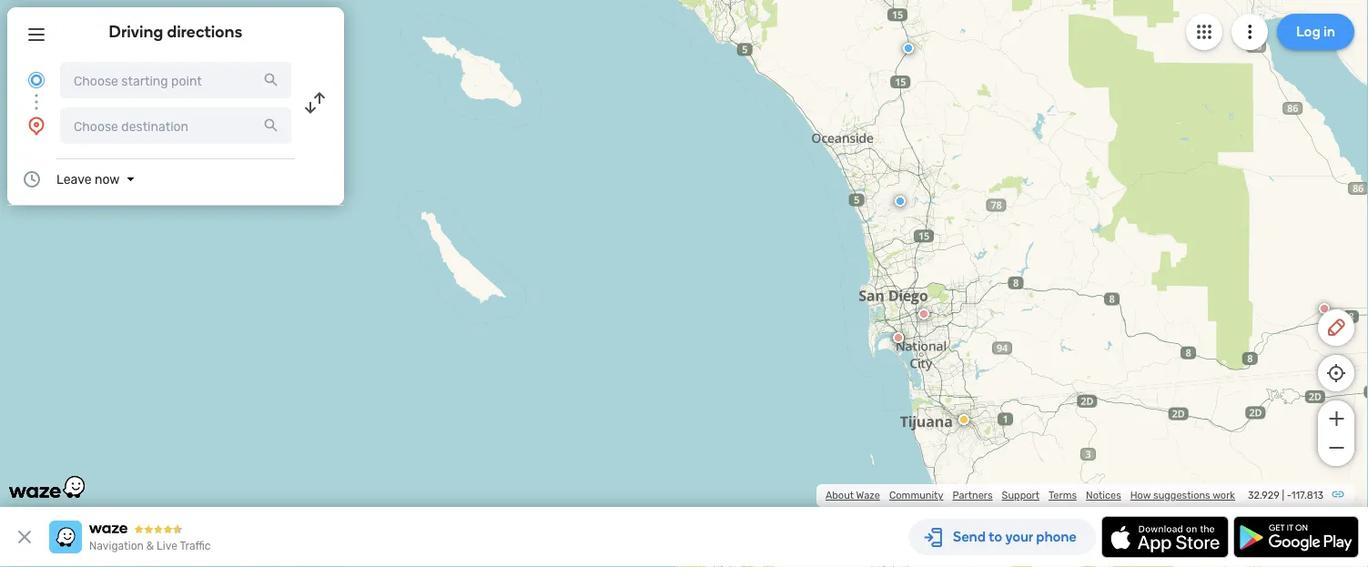 Task type: vqa. For each thing, say whether or not it's contained in the screenshot.
the Starting point button
no



Task type: locate. For each thing, give the bounding box(es) containing it.
|
[[1282, 489, 1284, 502]]

about waze community partners support terms notices how suggestions work
[[826, 489, 1235, 502]]

1 vertical spatial police image
[[895, 196, 906, 207]]

0 horizontal spatial road closed image
[[918, 309, 929, 319]]

driving directions
[[109, 22, 243, 41]]

current location image
[[25, 69, 47, 91]]

x image
[[14, 526, 35, 548]]

terms link
[[1049, 489, 1077, 502]]

road closed image
[[893, 332, 904, 343]]

clock image
[[21, 168, 43, 190]]

0 vertical spatial police image
[[903, 43, 914, 54]]

suggestions
[[1153, 489, 1210, 502]]

-
[[1287, 489, 1291, 502]]

Choose starting point text field
[[60, 62, 291, 98]]

link image
[[1331, 487, 1345, 502]]

support link
[[1002, 489, 1040, 502]]

about waze link
[[826, 489, 880, 502]]

about
[[826, 489, 854, 502]]

Choose destination text field
[[60, 107, 291, 144]]

pencil image
[[1325, 317, 1347, 339]]

location image
[[25, 115, 47, 137]]

directions
[[167, 22, 243, 41]]

hazard image
[[958, 414, 969, 425]]

road closed image
[[1319, 303, 1330, 314], [918, 309, 929, 319]]

live
[[157, 540, 177, 553]]

32.929 | -117.813
[[1248, 489, 1324, 502]]

police image
[[903, 43, 914, 54], [895, 196, 906, 207]]



Task type: describe. For each thing, give the bounding box(es) containing it.
community link
[[889, 489, 943, 502]]

notices
[[1086, 489, 1121, 502]]

leave now
[[56, 172, 120, 187]]

now
[[95, 172, 120, 187]]

waze
[[856, 489, 880, 502]]

traffic
[[180, 540, 211, 553]]

work
[[1213, 489, 1235, 502]]

partners link
[[953, 489, 993, 502]]

how
[[1130, 489, 1151, 502]]

&
[[146, 540, 154, 553]]

navigation
[[89, 540, 144, 553]]

driving
[[109, 22, 163, 41]]

zoom out image
[[1325, 437, 1348, 459]]

community
[[889, 489, 943, 502]]

how suggestions work link
[[1130, 489, 1235, 502]]

zoom in image
[[1325, 408, 1348, 430]]

partners
[[953, 489, 993, 502]]

leave
[[56, 172, 91, 187]]

notices link
[[1086, 489, 1121, 502]]

support
[[1002, 489, 1040, 502]]

terms
[[1049, 489, 1077, 502]]

32.929
[[1248, 489, 1280, 502]]

117.813
[[1291, 489, 1324, 502]]

navigation & live traffic
[[89, 540, 211, 553]]

1 horizontal spatial road closed image
[[1319, 303, 1330, 314]]



